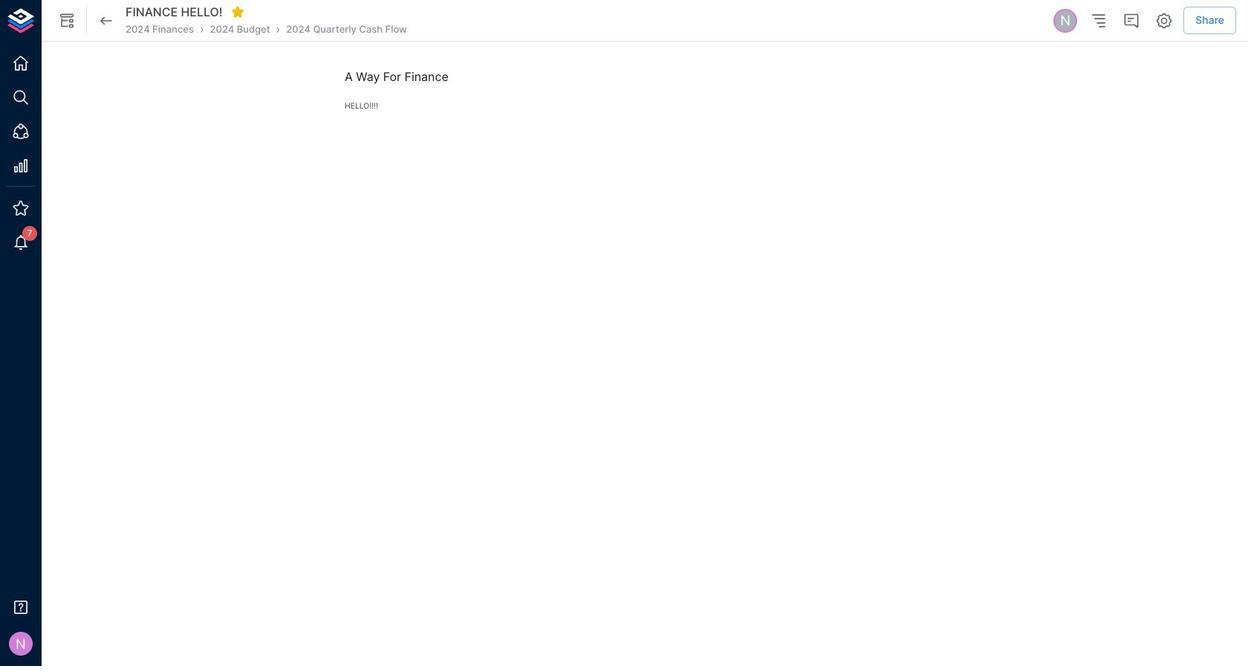 Task type: locate. For each thing, give the bounding box(es) containing it.
go back image
[[97, 12, 115, 29]]

remove favorite image
[[231, 5, 244, 19]]



Task type: describe. For each thing, give the bounding box(es) containing it.
settings image
[[1156, 12, 1174, 29]]

show wiki image
[[58, 12, 76, 29]]

table of contents image
[[1091, 12, 1109, 29]]

comments image
[[1124, 12, 1141, 29]]



Task type: vqa. For each thing, say whether or not it's contained in the screenshot.
'Comments' Icon
yes



